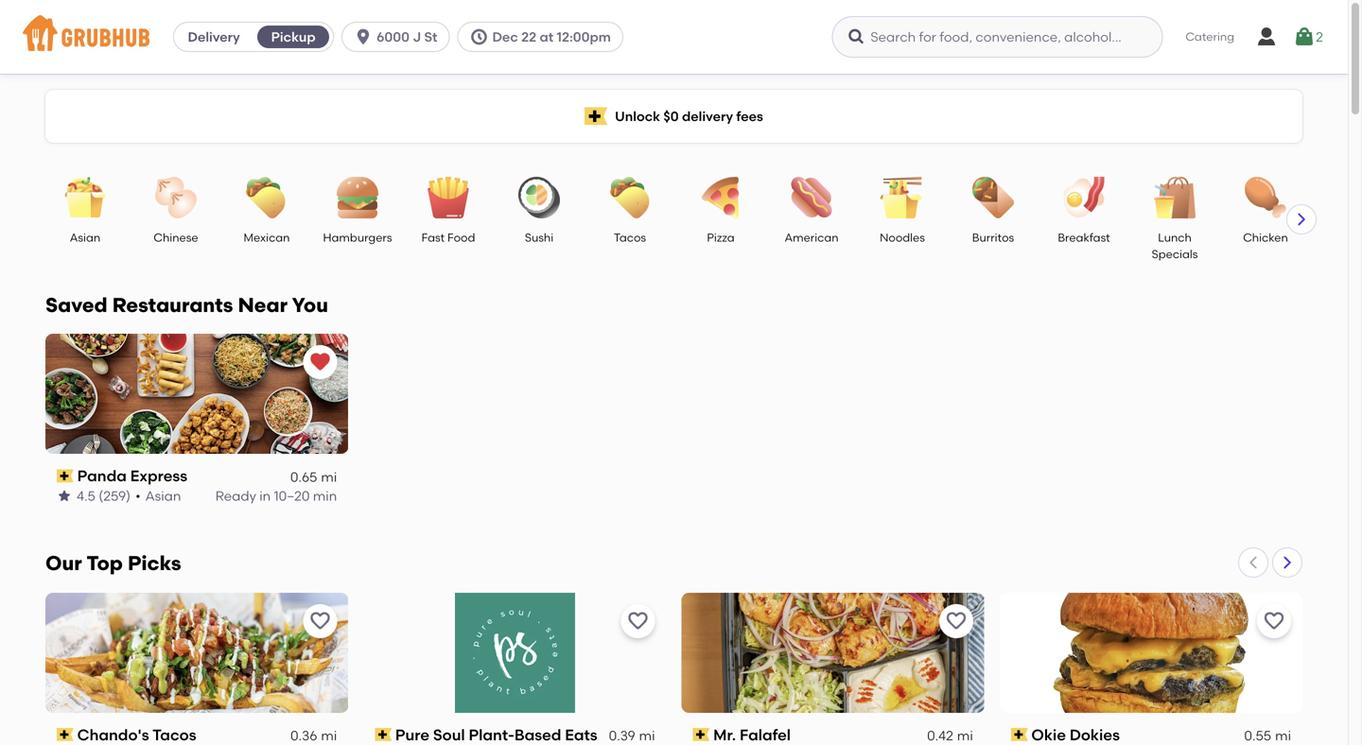 Task type: vqa. For each thing, say whether or not it's contained in the screenshot.
svg icon related to 2
yes



Task type: describe. For each thing, give the bounding box(es) containing it.
sushi
[[525, 231, 554, 245]]

okie dokies
[[1032, 726, 1120, 744]]

pickup button
[[254, 22, 333, 52]]

okie
[[1032, 726, 1066, 744]]

saved restaurant image
[[309, 351, 331, 374]]

mi for panda express
[[321, 469, 337, 485]]

(259)
[[99, 488, 131, 504]]

ready
[[215, 488, 256, 504]]

save this restaurant image for okie dokies
[[1263, 610, 1286, 633]]

chando's tacos
[[77, 726, 196, 744]]

save this restaurant button for chando's tacos
[[303, 604, 337, 639]]

food
[[448, 231, 475, 245]]

specials
[[1152, 247, 1198, 261]]

star icon image
[[57, 489, 72, 504]]

chicken
[[1243, 231, 1288, 245]]

0.42 mi
[[927, 728, 973, 744]]

pure soul plant-based eats
[[395, 726, 598, 744]]

6000 j st
[[377, 29, 438, 45]]

chando's
[[77, 726, 149, 744]]

0.36
[[290, 728, 317, 744]]

mi for chando's tacos
[[321, 728, 337, 744]]

panda
[[77, 467, 127, 485]]

noodles
[[880, 231, 925, 245]]

mi for pure soul plant-based eats
[[639, 728, 655, 744]]

panda express
[[77, 467, 187, 485]]

subscription pass image for chando's tacos
[[57, 729, 73, 742]]

subscription pass image for okie dokies
[[1011, 729, 1028, 742]]

6000 j st button
[[342, 22, 457, 52]]

our top picks
[[45, 551, 181, 576]]

j
[[413, 29, 421, 45]]

chinese
[[154, 231, 198, 245]]

min
[[313, 488, 337, 504]]

catering
[[1186, 30, 1235, 43]]

you
[[292, 293, 328, 317]]

main navigation navigation
[[0, 0, 1348, 74]]

save this restaurant image for chando's tacos
[[309, 610, 331, 633]]

0 vertical spatial caret right icon image
[[1294, 212, 1309, 227]]

lunch specials image
[[1142, 177, 1208, 219]]

breakfast
[[1058, 231, 1110, 245]]

burritos
[[972, 231, 1014, 245]]

6000
[[377, 29, 410, 45]]

svg image inside 2 button
[[1293, 26, 1316, 48]]

asian image
[[52, 177, 118, 219]]

falafel
[[740, 726, 791, 744]]

fast
[[422, 231, 445, 245]]

express
[[130, 467, 187, 485]]

0 horizontal spatial tacos
[[152, 726, 196, 744]]

subscription pass image for pure soul plant-based eats
[[375, 729, 392, 742]]

near
[[238, 293, 288, 317]]

grubhub plus flag logo image
[[585, 107, 608, 125]]

panda express logo image
[[46, 334, 348, 454]]

Search for food, convenience, alcohol... search field
[[832, 16, 1163, 58]]

mr. falafel
[[714, 726, 791, 744]]

2 button
[[1293, 20, 1324, 54]]

0 vertical spatial asian
[[70, 231, 100, 245]]

breakfast image
[[1051, 177, 1117, 219]]

top
[[86, 551, 123, 576]]

ready in 10–20 min
[[215, 488, 337, 504]]

catering button
[[1173, 15, 1248, 58]]

12:00pm
[[557, 29, 611, 45]]

pickup
[[271, 29, 316, 45]]

svg image for dec 22 at 12:00pm
[[470, 27, 489, 46]]

2
[[1316, 29, 1324, 45]]

mi for mr. falafel
[[957, 728, 973, 744]]

0.55 mi
[[1245, 728, 1291, 744]]

based
[[515, 726, 561, 744]]

mexican
[[244, 231, 290, 245]]

10–20
[[274, 488, 310, 504]]

at
[[540, 29, 554, 45]]

unlock $0 delivery fees
[[615, 108, 763, 124]]

in
[[259, 488, 271, 504]]

pizza
[[707, 231, 735, 245]]

chando's tacos logo image
[[46, 593, 348, 713]]

pure soul plant-based eats logo image
[[455, 593, 575, 713]]

mr. falafel logo image
[[682, 593, 985, 713]]

saved restaurants near you
[[45, 293, 328, 317]]

burritos image
[[960, 177, 1027, 219]]

fast food
[[422, 231, 475, 245]]

0.39
[[609, 728, 635, 744]]

st
[[424, 29, 438, 45]]

0.36 mi
[[290, 728, 337, 744]]

save this restaurant button for pure soul plant-based eats
[[621, 604, 655, 639]]

restaurants
[[112, 293, 233, 317]]



Task type: locate. For each thing, give the bounding box(es) containing it.
saved restaurant button
[[303, 345, 337, 379]]

1 horizontal spatial save this restaurant image
[[627, 610, 650, 633]]

pizza image
[[688, 177, 754, 219]]

our
[[45, 551, 82, 576]]

1 vertical spatial tacos
[[152, 726, 196, 744]]

hamburgers image
[[325, 177, 391, 219]]

0 horizontal spatial subscription pass image
[[693, 729, 710, 742]]

22
[[521, 29, 537, 45]]

delivery button
[[174, 22, 254, 52]]

subscription pass image left mr.
[[693, 729, 710, 742]]

subscription pass image for panda express
[[57, 470, 73, 483]]

1 subscription pass image from the left
[[693, 729, 710, 742]]

sushi image
[[506, 177, 572, 219]]

mi right 0.36
[[321, 728, 337, 744]]

save this restaurant button for mr. falafel
[[939, 604, 973, 639]]

svg image
[[1256, 26, 1278, 48], [1293, 26, 1316, 48]]

save this restaurant image for pure soul plant-based eats
[[627, 610, 650, 633]]

2 save this restaurant image from the left
[[627, 610, 650, 633]]

2 horizontal spatial save this restaurant image
[[1263, 610, 1286, 633]]

asian
[[70, 231, 100, 245], [145, 488, 181, 504]]

dokies
[[1070, 726, 1120, 744]]

1 svg image from the left
[[1256, 26, 1278, 48]]

american
[[785, 231, 839, 245]]

0 horizontal spatial save this restaurant image
[[309, 610, 331, 633]]

0.65 mi
[[290, 469, 337, 485]]

1 save this restaurant image from the left
[[309, 610, 331, 633]]

mexican image
[[234, 177, 300, 219]]

tacos
[[614, 231, 646, 245], [152, 726, 196, 744]]

tacos right chando's
[[152, 726, 196, 744]]

save this restaurant image
[[945, 610, 968, 633]]

1 horizontal spatial tacos
[[614, 231, 646, 245]]

1 vertical spatial asian
[[145, 488, 181, 504]]

0.39 mi
[[609, 728, 655, 744]]

svg image inside dec 22 at 12:00pm button
[[470, 27, 489, 46]]

lunch
[[1158, 231, 1192, 245]]

2 save this restaurant button from the left
[[621, 604, 655, 639]]

$0
[[664, 108, 679, 124]]

4.5
[[77, 488, 95, 504]]

dec 22 at 12:00pm button
[[457, 22, 631, 52]]

svg image for 6000 j st
[[354, 27, 373, 46]]

delivery
[[188, 29, 240, 45]]

noodles image
[[870, 177, 936, 219]]

fees
[[736, 108, 763, 124]]

•
[[135, 488, 141, 504]]

mi right 0.55
[[1276, 728, 1291, 744]]

0.55
[[1245, 728, 1272, 744]]

save this restaurant image
[[309, 610, 331, 633], [627, 610, 650, 633], [1263, 610, 1286, 633]]

american image
[[779, 177, 845, 219]]

0.65
[[290, 469, 317, 485]]

0.42
[[927, 728, 954, 744]]

subscription pass image left pure
[[375, 729, 392, 742]]

1 horizontal spatial svg image
[[470, 27, 489, 46]]

4 save this restaurant button from the left
[[1257, 604, 1291, 639]]

caret left icon image
[[1246, 555, 1261, 570]]

3 save this restaurant button from the left
[[939, 604, 973, 639]]

asian down asian image
[[70, 231, 100, 245]]

mi up min
[[321, 469, 337, 485]]

mi right 0.42
[[957, 728, 973, 744]]

fast food image
[[415, 177, 482, 219]]

hamburgers
[[323, 231, 392, 245]]

lunch specials
[[1152, 231, 1198, 261]]

pure
[[395, 726, 430, 744]]

saved
[[45, 293, 107, 317]]

0 horizontal spatial svg image
[[1256, 26, 1278, 48]]

svg image left 2 button
[[1256, 26, 1278, 48]]

tacos image
[[597, 177, 663, 219]]

subscription pass image for mr. falafel
[[693, 729, 710, 742]]

4.5 (259)
[[77, 488, 131, 504]]

mi for okie dokies
[[1276, 728, 1291, 744]]

svg image right catering button
[[1293, 26, 1316, 48]]

unlock
[[615, 108, 660, 124]]

eats
[[565, 726, 598, 744]]

0 vertical spatial tacos
[[614, 231, 646, 245]]

2 horizontal spatial svg image
[[847, 27, 866, 46]]

mr.
[[714, 726, 736, 744]]

plant-
[[469, 726, 515, 744]]

1 vertical spatial caret right icon image
[[1280, 555, 1295, 570]]

save this restaurant button for okie dokies
[[1257, 604, 1291, 639]]

1 save this restaurant button from the left
[[303, 604, 337, 639]]

mi right 0.39
[[639, 728, 655, 744]]

asian down "express"
[[145, 488, 181, 504]]

3 svg image from the left
[[847, 27, 866, 46]]

tacos down tacos image
[[614, 231, 646, 245]]

svg image inside 6000 j st button
[[354, 27, 373, 46]]

1 horizontal spatial svg image
[[1293, 26, 1316, 48]]

subscription pass image left okie in the right of the page
[[1011, 729, 1028, 742]]

soul
[[433, 726, 465, 744]]

mi
[[321, 469, 337, 485], [321, 728, 337, 744], [639, 728, 655, 744], [957, 728, 973, 744], [1276, 728, 1291, 744]]

caret right icon image
[[1294, 212, 1309, 227], [1280, 555, 1295, 570]]

1 horizontal spatial asian
[[145, 488, 181, 504]]

0 horizontal spatial svg image
[[354, 27, 373, 46]]

subscription pass image
[[57, 470, 73, 483], [57, 729, 73, 742], [375, 729, 392, 742]]

1 horizontal spatial subscription pass image
[[1011, 729, 1028, 742]]

dec
[[492, 29, 518, 45]]

0 horizontal spatial asian
[[70, 231, 100, 245]]

subscription pass image up star icon
[[57, 470, 73, 483]]

subscription pass image left chando's
[[57, 729, 73, 742]]

svg image
[[354, 27, 373, 46], [470, 27, 489, 46], [847, 27, 866, 46]]

2 svg image from the left
[[470, 27, 489, 46]]

delivery
[[682, 108, 733, 124]]

2 svg image from the left
[[1293, 26, 1316, 48]]

chicken image
[[1233, 177, 1299, 219]]

3 save this restaurant image from the left
[[1263, 610, 1286, 633]]

picks
[[128, 551, 181, 576]]

dec 22 at 12:00pm
[[492, 29, 611, 45]]

2 subscription pass image from the left
[[1011, 729, 1028, 742]]

subscription pass image
[[693, 729, 710, 742], [1011, 729, 1028, 742]]

chinese image
[[143, 177, 209, 219]]

• asian
[[135, 488, 181, 504]]

1 svg image from the left
[[354, 27, 373, 46]]

okie dokies logo image
[[1000, 593, 1303, 713]]

save this restaurant button
[[303, 604, 337, 639], [621, 604, 655, 639], [939, 604, 973, 639], [1257, 604, 1291, 639]]



